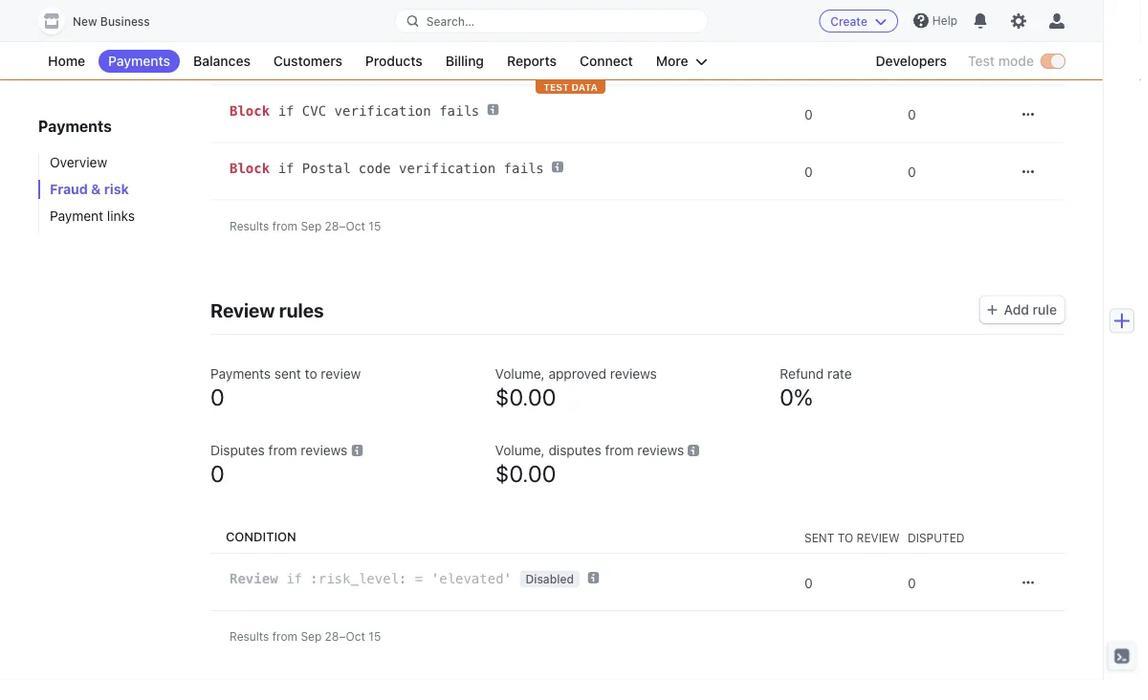Task type: locate. For each thing, give the bounding box(es) containing it.
results from sep 28 – oct 15 down :risk_level:
[[230, 630, 381, 643]]

volume, disputes from reviews
[[495, 442, 684, 458]]

payments up the overview
[[38, 117, 112, 135]]

2 svg image from the top
[[1023, 577, 1034, 588]]

1 vertical spatial $0.00
[[495, 460, 556, 487]]

2 results from the top
[[230, 630, 269, 643]]

1 horizontal spatial fails
[[504, 160, 544, 176]]

reviews down payments sent to review 0
[[301, 442, 348, 458]]

oct down :risk_level:
[[346, 630, 365, 643]]

1 svg image from the top
[[1023, 45, 1034, 57]]

0 horizontal spatial review
[[321, 365, 361, 381]]

block left the postal
[[230, 160, 270, 176]]

if up customers
[[278, 33, 294, 49]]

28 down :risk_level:
[[325, 630, 339, 643]]

1 vertical spatial –
[[339, 630, 346, 643]]

1 horizontal spatial to
[[838, 531, 853, 544]]

$0.00 down disputes
[[495, 460, 556, 487]]

block up the lists
[[230, 33, 270, 49]]

fails down billing link
[[439, 103, 480, 119]]

results from sep 28 – oct 15
[[230, 219, 381, 233], [230, 630, 381, 643]]

2 block from the top
[[230, 103, 270, 119]]

new business button
[[38, 8, 169, 34]]

0 vertical spatial 15
[[369, 219, 381, 233]]

1 vertical spatial oct
[[346, 630, 365, 643]]

risk
[[104, 181, 129, 197]]

block for block if cvc verification fails
[[230, 103, 270, 119]]

–
[[339, 219, 346, 233], [339, 630, 346, 643]]

verification
[[334, 103, 431, 119], [399, 160, 496, 176]]

help button
[[906, 5, 965, 36]]

0 vertical spatial review
[[210, 298, 275, 321]]

results
[[230, 219, 269, 233], [230, 630, 269, 643]]

connect
[[580, 53, 633, 69]]

1 vertical spatial 15
[[369, 630, 381, 643]]

svg image for payment matches one or more values in default stripe block lists
[[1023, 45, 1034, 57]]

1 vertical spatial svg image
[[1023, 166, 1034, 178]]

disputed
[[908, 531, 965, 544]]

0 vertical spatial $0.00
[[495, 383, 556, 410]]

volume, left disputes
[[495, 442, 545, 458]]

1 oct from the top
[[346, 219, 365, 233]]

1 vertical spatial block
[[230, 103, 270, 119]]

if left "cvc"
[[278, 103, 294, 119]]

search…
[[426, 14, 475, 28]]

0 vertical spatial svg image
[[1023, 109, 1034, 120]]

verification down products link
[[334, 103, 431, 119]]

svg image for :risk_level: = 'elevated'
[[1023, 577, 1034, 588]]

1 results from the top
[[230, 219, 269, 233]]

0 horizontal spatial to
[[305, 365, 317, 381]]

volume,
[[495, 365, 545, 381], [495, 442, 545, 458]]

svg image
[[1023, 109, 1034, 120], [1023, 577, 1034, 588]]

1 vertical spatial sep
[[301, 630, 322, 643]]

1 horizontal spatial review
[[857, 531, 900, 544]]

2 volume, from the top
[[495, 442, 545, 458]]

1 vertical spatial svg image
[[1023, 577, 1034, 588]]

2 28 from the top
[[325, 630, 339, 643]]

2 results from sep 28 – oct 15 from the top
[[230, 630, 381, 643]]

add
[[1004, 301, 1029, 317]]

rule
[[1033, 301, 1057, 317]]

2 svg image from the top
[[1023, 166, 1034, 178]]

1 vertical spatial 28
[[325, 630, 339, 643]]

products
[[365, 53, 423, 69]]

review right sent
[[321, 365, 361, 381]]

if for cvc verification fails
[[278, 103, 294, 119]]

=
[[415, 571, 423, 587]]

15 down review if :risk_level: = 'elevated' at the left bottom of page
[[369, 630, 381, 643]]

0 inside payments sent to review 0
[[210, 383, 225, 410]]

0 vertical spatial block
[[230, 33, 270, 49]]

review inside payments sent to review 0
[[321, 365, 361, 381]]

payments left sent
[[210, 365, 271, 381]]

0 vertical spatial to
[[305, 365, 317, 381]]

more button
[[646, 50, 717, 73]]

reports
[[507, 53, 557, 69]]

if for postal code verification fails
[[278, 160, 294, 176]]

review if :risk_level: = 'elevated'
[[230, 571, 512, 587]]

sep down :risk_level:
[[301, 630, 322, 643]]

0 vertical spatial volume,
[[495, 365, 545, 381]]

2 vertical spatial block
[[230, 160, 270, 176]]

'elevated'
[[431, 571, 512, 587]]

customers link
[[264, 50, 352, 73]]

3 block from the top
[[230, 160, 270, 176]]

fails down the test
[[504, 160, 544, 176]]

$0.00
[[495, 383, 556, 410], [495, 460, 556, 487]]

1 vertical spatial results from sep 28 – oct 15
[[230, 630, 381, 643]]

2 list from the top
[[210, 554, 1065, 661]]

0 vertical spatial review
[[321, 365, 361, 381]]

overview
[[50, 154, 107, 170]]

to
[[305, 365, 317, 381], [838, 531, 853, 544]]

review for review if :risk_level: = 'elevated'
[[230, 571, 278, 587]]

1 list from the top
[[210, 0, 1065, 250]]

sep
[[301, 219, 322, 233], [301, 630, 322, 643]]

15
[[369, 219, 381, 233], [369, 630, 381, 643]]

1 vertical spatial fails
[[504, 160, 544, 176]]

list
[[210, 0, 1065, 250], [210, 554, 1065, 661]]

1 $0.00 from the top
[[495, 383, 556, 410]]

0 vertical spatial svg image
[[1023, 45, 1034, 57]]

0 vertical spatial –
[[339, 219, 346, 233]]

0 vertical spatial results
[[230, 219, 269, 233]]

2 vertical spatial payments
[[210, 365, 271, 381]]

review
[[210, 298, 275, 321], [230, 571, 278, 587]]

payments down business
[[108, 53, 170, 69]]

0 vertical spatial sep
[[301, 219, 322, 233]]

test
[[543, 81, 569, 92]]

1 vertical spatial review
[[230, 571, 278, 587]]

block down the lists
[[230, 103, 270, 119]]

from
[[272, 219, 297, 233], [268, 442, 297, 458], [605, 442, 634, 458], [272, 630, 297, 643]]

reviews inside volume, approved reviews $0.00
[[610, 365, 657, 381]]

code
[[359, 160, 391, 176]]

or
[[463, 33, 480, 49]]

28
[[325, 219, 339, 233], [325, 630, 339, 643]]

reviews
[[610, 365, 657, 381], [301, 442, 348, 458], [637, 442, 684, 458]]

connect link
[[570, 50, 643, 73]]

0 vertical spatial fails
[[439, 103, 480, 119]]

block
[[729, 33, 770, 49]]

1 results from sep 28 – oct 15 from the top
[[230, 219, 381, 233]]

home
[[48, 53, 85, 69]]

if
[[278, 33, 294, 49], [278, 103, 294, 119], [278, 160, 294, 176], [286, 571, 302, 587]]

payment
[[302, 33, 359, 49]]

block for block if postal code verification fails
[[230, 160, 270, 176]]

list containing review
[[210, 554, 1065, 661]]

in
[[584, 33, 600, 49]]

reviews right approved
[[610, 365, 657, 381]]

– down the postal
[[339, 219, 346, 233]]

0 vertical spatial 28
[[325, 219, 339, 233]]

0 vertical spatial results from sep 28 – oct 15
[[230, 219, 381, 233]]

$0.00 down approved
[[495, 383, 556, 410]]

2 $0.00 from the top
[[495, 460, 556, 487]]

new
[[73, 15, 97, 28]]

disabled
[[526, 573, 574, 586]]

1 vertical spatial results
[[230, 630, 269, 643]]

1 – from the top
[[339, 219, 346, 233]]

1 block from the top
[[230, 33, 270, 49]]

results from sep 28 – oct 15 down the postal
[[230, 219, 381, 233]]

business
[[100, 15, 150, 28]]

if down condition
[[286, 571, 302, 587]]

if left the postal
[[278, 160, 294, 176]]

sep down the postal
[[301, 219, 322, 233]]

svg image
[[1023, 45, 1034, 57], [1023, 166, 1034, 178]]

– down :risk_level:
[[339, 630, 346, 643]]

15 down code
[[369, 219, 381, 233]]

data
[[571, 81, 598, 92]]

0 vertical spatial list
[[210, 0, 1065, 250]]

2 – from the top
[[339, 630, 346, 643]]

volume, left approved
[[495, 365, 545, 381]]

oct
[[346, 219, 365, 233], [346, 630, 365, 643]]

refund rate 0%
[[780, 365, 852, 410]]

default
[[608, 33, 665, 49]]

new business
[[73, 15, 150, 28]]

1 vertical spatial review
[[857, 531, 900, 544]]

block
[[230, 33, 270, 49], [230, 103, 270, 119], [230, 160, 270, 176]]

verification right code
[[399, 160, 496, 176]]

1 volume, from the top
[[495, 365, 545, 381]]

home link
[[38, 50, 95, 73]]

Search… search field
[[396, 9, 707, 33]]

28 down the postal
[[325, 219, 339, 233]]

payments
[[108, 53, 170, 69], [38, 117, 112, 135], [210, 365, 271, 381]]

fails
[[439, 103, 480, 119], [504, 160, 544, 176]]

0
[[804, 43, 813, 59], [908, 43, 916, 59], [804, 107, 813, 122], [908, 107, 916, 122], [804, 164, 813, 180], [908, 164, 916, 180], [210, 383, 225, 410], [210, 460, 225, 487], [804, 575, 813, 590], [908, 575, 916, 590]]

volume, inside volume, approved reviews $0.00
[[495, 365, 545, 381]]

0 vertical spatial verification
[[334, 103, 431, 119]]

0%
[[780, 383, 813, 410]]

list containing block
[[210, 0, 1065, 250]]

one
[[431, 33, 455, 49]]

reviews for disputes from reviews
[[301, 442, 348, 458]]

review left "rules"
[[210, 298, 275, 321]]

review down condition
[[230, 571, 278, 587]]

0 vertical spatial oct
[[346, 219, 365, 233]]

review
[[321, 365, 361, 381], [857, 531, 900, 544]]

1 svg image from the top
[[1023, 109, 1034, 120]]

1 vertical spatial list
[[210, 554, 1065, 661]]

1 vertical spatial volume,
[[495, 442, 545, 458]]

0 horizontal spatial fails
[[439, 103, 480, 119]]

review left disputed
[[857, 531, 900, 544]]

stripe
[[673, 33, 721, 49]]

oct down code
[[346, 219, 365, 233]]

:risk_level:
[[310, 571, 407, 587]]



Task type: describe. For each thing, give the bounding box(es) containing it.
mode
[[998, 53, 1034, 69]]

fraud
[[50, 181, 88, 197]]

2 15 from the top
[[369, 630, 381, 643]]

reviews right disputes
[[637, 442, 684, 458]]

overview link
[[38, 153, 191, 172]]

fraud & risk link
[[38, 180, 191, 199]]

products link
[[356, 50, 432, 73]]

billing
[[445, 53, 484, 69]]

payment matches one or more values in default stripe block lists
[[230, 33, 770, 69]]

customers
[[273, 53, 342, 69]]

1 vertical spatial to
[[838, 531, 853, 544]]

rate
[[828, 365, 852, 381]]

1 vertical spatial verification
[[399, 160, 496, 176]]

sent
[[804, 531, 834, 544]]

billing link
[[436, 50, 494, 73]]

disputes
[[210, 442, 265, 458]]

block if
[[230, 33, 302, 49]]

postal
[[302, 160, 351, 176]]

sent
[[274, 365, 301, 381]]

1 vertical spatial payments
[[38, 117, 112, 135]]

more
[[656, 53, 688, 69]]

reviews for volume, approved reviews $0.00
[[610, 365, 657, 381]]

if for payment matches one or more values in default stripe block lists
[[278, 33, 294, 49]]

create button
[[819, 10, 898, 33]]

test
[[968, 53, 995, 69]]

to inside payments sent to review 0
[[305, 365, 317, 381]]

payments inside payments sent to review 0
[[210, 365, 271, 381]]

svg image for postal code verification fails
[[1023, 166, 1034, 178]]

1 15 from the top
[[369, 219, 381, 233]]

2 sep from the top
[[301, 630, 322, 643]]

1 sep from the top
[[301, 219, 322, 233]]

volume, approved reviews $0.00
[[495, 365, 657, 410]]

add rule
[[1004, 301, 1057, 317]]

disputes
[[549, 442, 601, 458]]

Search… text field
[[396, 9, 707, 33]]

reports link
[[497, 50, 566, 73]]

payment
[[50, 208, 103, 224]]

developers link
[[866, 50, 957, 73]]

&
[[91, 181, 101, 197]]

review for review rules
[[210, 298, 275, 321]]

$0.00 inside volume, approved reviews $0.00
[[495, 383, 556, 410]]

review rules
[[210, 298, 324, 321]]

payments link
[[99, 50, 180, 73]]

0 vertical spatial payments
[[108, 53, 170, 69]]

payment links
[[50, 208, 135, 224]]

test data
[[543, 81, 598, 92]]

condition
[[226, 530, 296, 544]]

developers
[[876, 53, 947, 69]]

1 28 from the top
[[325, 219, 339, 233]]

create
[[830, 14, 867, 28]]

svg image for cvc verification fails
[[1023, 109, 1034, 120]]

disputes from reviews
[[210, 442, 348, 458]]

payment links link
[[38, 207, 191, 226]]

cvc
[[302, 103, 326, 119]]

links
[[107, 208, 135, 224]]

values
[[528, 33, 576, 49]]

more
[[488, 33, 520, 49]]

fraud & risk
[[50, 181, 129, 197]]

lists
[[230, 53, 270, 69]]

refund
[[780, 365, 824, 381]]

block if cvc verification fails
[[230, 103, 480, 119]]

balances
[[193, 53, 251, 69]]

approved
[[549, 365, 607, 381]]

block for block if
[[230, 33, 270, 49]]

2 oct from the top
[[346, 630, 365, 643]]

payments sent to review 0
[[210, 365, 361, 410]]

volume, for reviews
[[495, 442, 545, 458]]

matches
[[367, 33, 423, 49]]

help
[[932, 14, 957, 27]]

add rule button
[[980, 296, 1065, 323]]

test mode
[[968, 53, 1034, 69]]

block if postal code verification fails
[[230, 160, 544, 176]]

volume, for $0.00
[[495, 365, 545, 381]]

sent to review disputed
[[804, 531, 965, 544]]

rules
[[279, 298, 324, 321]]

balances link
[[184, 50, 260, 73]]



Task type: vqa. For each thing, say whether or not it's contained in the screenshot.
Clear history image
no



